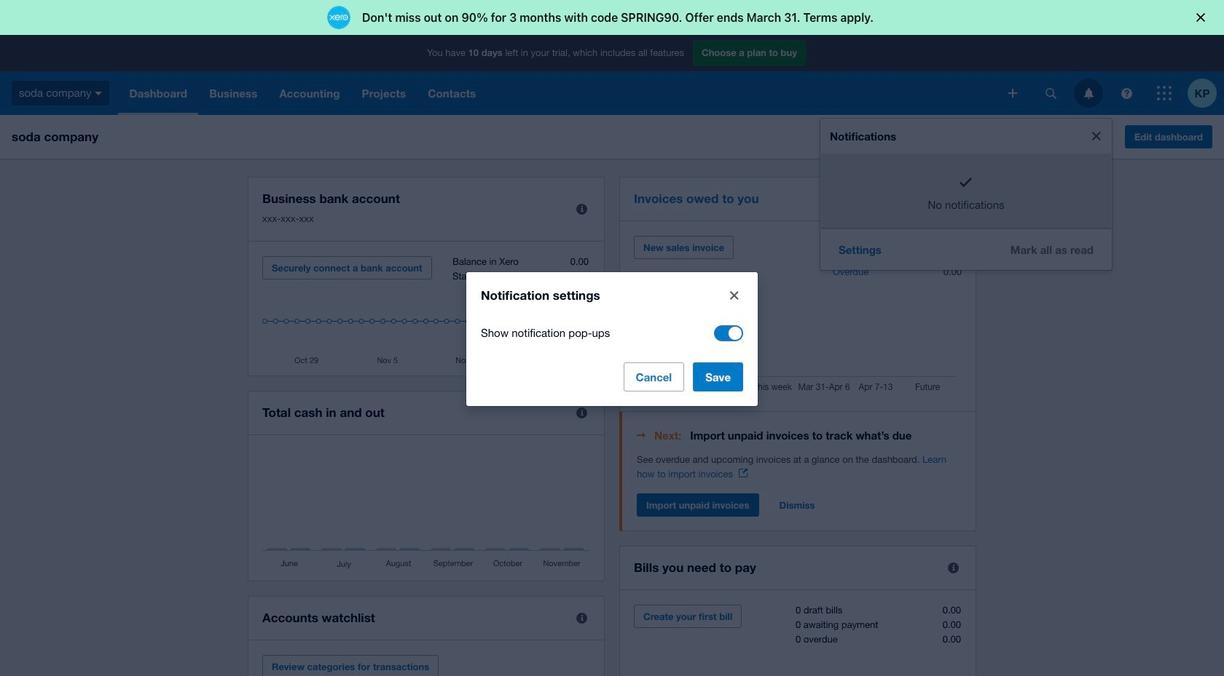 Task type: describe. For each thing, give the bounding box(es) containing it.
1 vertical spatial dialog
[[466, 272, 758, 406]]

1 horizontal spatial svg image
[[1084, 88, 1093, 99]]

empty state bank feed widget with a tooltip explaining the feature. includes a 'securely connect a bank account' button and a data-less flat line graph marking four weekly dates, indicating future account balance tracking. image
[[262, 257, 590, 365]]



Task type: vqa. For each thing, say whether or not it's contained in the screenshot.
Invoice associated with INV-0031
no



Task type: locate. For each thing, give the bounding box(es) containing it.
panel body document
[[637, 453, 962, 482], [637, 453, 962, 482]]

empty state of the bills widget with a 'create your first bill' button and an unpopulated column graph. image
[[634, 606, 962, 677]]

0 vertical spatial dialog
[[0, 0, 1224, 35]]

svg image
[[1084, 88, 1093, 99], [95, 92, 102, 95]]

heading
[[637, 427, 962, 445]]

banner
[[0, 0, 1224, 677]]

opens in a new tab image
[[739, 469, 748, 478]]

0 horizontal spatial svg image
[[95, 92, 102, 95]]

group
[[821, 119, 1112, 270]]

svg image
[[1157, 86, 1172, 101], [1045, 88, 1056, 99], [1121, 88, 1132, 99], [1009, 89, 1017, 98]]

empty state widget for the total cash in and out feature, displaying a column graph summarising bank transaction data as total money in versus total money out across all connected bank accounts, enabling a visual comparison of the two amounts. image
[[262, 450, 590, 571]]

dialog
[[0, 0, 1224, 35], [466, 272, 758, 406]]



